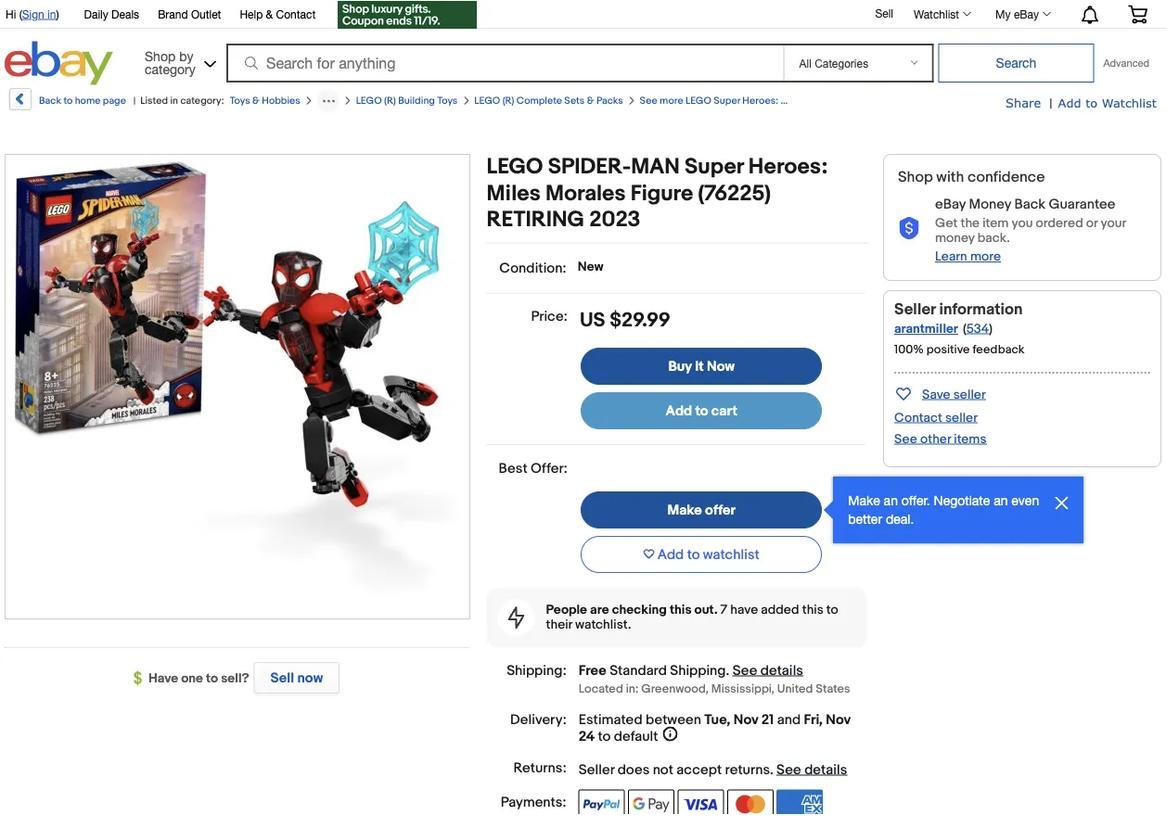 Task type: describe. For each thing, give the bounding box(es) containing it.
deals
[[111, 7, 139, 20]]

toys & hobbies link
[[230, 95, 300, 107]]

brand outlet link
[[158, 5, 221, 25]]

complete
[[517, 95, 562, 107]]

) inside seller information arantmiller ( 534 ) 100% positive feedback
[[989, 321, 993, 337]]

0 horizontal spatial back
[[39, 95, 61, 107]]

and
[[777, 712, 801, 729]]

us $29.99
[[580, 308, 671, 333]]

to default
[[595, 729, 658, 746]]

help & contact
[[240, 7, 316, 20]]

(76225...
[[876, 95, 913, 107]]

with details__icon image for ebay money back guarantee
[[898, 217, 920, 240]]

money
[[935, 231, 975, 246]]

see inside contact seller see other items
[[894, 431, 917, 447]]

figure for (76225)
[[631, 180, 693, 207]]

534 link
[[967, 321, 989, 337]]

page
[[103, 95, 126, 107]]

add to watchlist link
[[1058, 95, 1157, 111]]

make offer link
[[581, 492, 822, 529]]

offer
[[705, 502, 736, 519]]

hobbies
[[262, 95, 300, 107]]

category:
[[180, 95, 224, 107]]

nov inside the fri, nov 24
[[826, 712, 851, 729]]

negotiate
[[934, 493, 990, 509]]

one
[[181, 671, 203, 687]]

added
[[761, 603, 799, 619]]

daily
[[84, 7, 108, 20]]

sell now
[[270, 670, 323, 687]]

contact seller link
[[894, 410, 978, 426]]

items
[[954, 431, 987, 447]]

miles for more
[[781, 95, 805, 107]]

toys & hobbies
[[230, 95, 300, 107]]

people are checking this out.
[[546, 603, 720, 619]]

new
[[578, 259, 603, 275]]

shipping
[[670, 663, 726, 679]]

home
[[75, 95, 101, 107]]

other
[[920, 431, 951, 447]]

in:
[[626, 683, 639, 697]]

0 vertical spatial .
[[726, 663, 729, 679]]

does
[[618, 762, 650, 779]]

to left home
[[64, 95, 73, 107]]

american express image
[[777, 790, 823, 816]]

learn
[[935, 249, 967, 265]]

brand
[[158, 7, 188, 20]]

add to watchlist link
[[581, 536, 822, 574]]

shop by category banner
[[0, 0, 1162, 90]]

building
[[398, 95, 435, 107]]

add inside "share | add to watchlist"
[[1058, 95, 1081, 109]]

arantmiller link
[[894, 321, 958, 337]]

more inside 'ebay money back guarantee get the item you ordered or your money back. learn more'
[[970, 249, 1001, 265]]

my ebay
[[996, 7, 1039, 20]]

sell for sell now
[[270, 670, 294, 687]]

( inside seller information arantmiller ( 534 ) 100% positive feedback
[[963, 321, 967, 337]]

paypal image
[[579, 790, 625, 816]]

standard shipping . see details
[[610, 663, 803, 679]]

deal.
[[886, 512, 914, 527]]

1 horizontal spatial .
[[770, 762, 773, 779]]

man
[[631, 154, 680, 180]]

offer:
[[531, 460, 568, 477]]

2 an from the left
[[994, 493, 1008, 509]]

1 nov from the left
[[734, 712, 758, 729]]

packs
[[596, 95, 623, 107]]

brand outlet
[[158, 7, 221, 20]]

delivery:
[[510, 712, 567, 729]]

checking
[[612, 603, 667, 619]]

feedback
[[973, 343, 1025, 357]]

| listed in category:
[[133, 95, 224, 107]]

default
[[614, 729, 658, 746]]

figure for (76225...
[[846, 95, 874, 107]]

0 horizontal spatial more
[[660, 95, 683, 107]]

lego (r) complete sets & packs link
[[474, 95, 623, 107]]

fri, nov 24
[[579, 712, 851, 746]]

see right 'packs'
[[640, 95, 658, 107]]

see up american express image
[[777, 762, 801, 779]]

0 vertical spatial see details link
[[733, 663, 803, 679]]

retiring
[[487, 207, 585, 233]]

lego (r) building toys link
[[356, 95, 458, 107]]

$29.99
[[610, 308, 671, 333]]

lego for building
[[356, 95, 382, 107]]

lego for man
[[487, 154, 543, 180]]

listed
[[140, 95, 168, 107]]

(r) for building
[[384, 95, 396, 107]]

daily deals
[[84, 7, 139, 20]]

(76225)
[[698, 180, 771, 207]]

now
[[707, 358, 735, 375]]

to left cart
[[695, 403, 708, 419]]

make offer
[[667, 502, 736, 519]]

are
[[590, 603, 609, 619]]

it
[[695, 358, 704, 375]]

seller for save
[[954, 387, 986, 403]]

make for make offer
[[667, 502, 702, 519]]

watchlist
[[703, 547, 760, 563]]

1 toys from the left
[[230, 95, 250, 107]]

help
[[240, 7, 263, 20]]

to inside "share | add to watchlist"
[[1086, 95, 1098, 109]]

watchlist inside 'link'
[[914, 7, 959, 20]]

buy it now
[[668, 358, 735, 375]]

best
[[499, 460, 528, 477]]

none submit inside "shop by category" banner
[[938, 44, 1094, 83]]

lego right 'packs'
[[686, 95, 712, 107]]

7 have added this to their watchlist.
[[546, 603, 838, 633]]

to left the watchlist
[[687, 547, 700, 563]]

0 horizontal spatial |
[[133, 95, 136, 107]]

have
[[730, 603, 758, 619]]

with details__icon image for people are checking this out.
[[508, 607, 525, 629]]

& for toys
[[252, 95, 260, 107]]

greenwood,
[[641, 683, 709, 697]]

fri,
[[804, 712, 823, 729]]

) inside account navigation
[[56, 7, 59, 20]]

sign
[[22, 7, 44, 20]]

learn more link
[[935, 249, 1001, 265]]

100%
[[894, 343, 924, 357]]

ebay inside 'ebay money back guarantee get the item you ordered or your money back. learn more'
[[935, 196, 966, 213]]

with
[[936, 168, 964, 186]]

back.
[[978, 231, 1010, 246]]

back to home page link
[[7, 88, 126, 117]]

1 vertical spatial details
[[805, 762, 847, 779]]

us
[[580, 308, 605, 333]]

2 toys from the left
[[437, 95, 458, 107]]

positive
[[927, 343, 970, 357]]

ebay money back guarantee get the item you ordered or your money back. learn more
[[935, 196, 1126, 265]]

people
[[546, 603, 587, 619]]

your shopping cart image
[[1127, 5, 1149, 23]]

account navigation
[[0, 0, 1162, 31]]



Task type: locate. For each thing, give the bounding box(es) containing it.
0 vertical spatial add
[[1058, 95, 1081, 109]]

0 horizontal spatial with details__icon image
[[508, 607, 525, 629]]

0 vertical spatial morales
[[807, 95, 843, 107]]

make for make an offer. negotiate an even better deal.
[[848, 493, 880, 509]]

ebay
[[1014, 7, 1039, 20], [935, 196, 966, 213]]

shop by category
[[145, 48, 196, 77]]

7
[[720, 603, 728, 619]]

seller inside contact seller see other items
[[945, 410, 978, 426]]

& for help
[[266, 7, 273, 20]]

contact inside account navigation
[[276, 7, 316, 20]]

you
[[1012, 216, 1033, 231]]

super for lego
[[714, 95, 740, 107]]

an up the "deal."
[[884, 493, 898, 509]]

in inside account navigation
[[47, 7, 56, 20]]

0 horizontal spatial watchlist
[[914, 7, 959, 20]]

. up "master card" image
[[770, 762, 773, 779]]

more
[[660, 95, 683, 107], [970, 249, 1001, 265]]

0 vertical spatial sell
[[875, 7, 893, 20]]

with details__icon image left their
[[508, 607, 525, 629]]

0 vertical spatial super
[[714, 95, 740, 107]]

seller information arantmiller ( 534 ) 100% positive feedback
[[894, 300, 1025, 357]]

seller up paypal image
[[579, 762, 614, 779]]

(r)
[[384, 95, 396, 107], [503, 95, 514, 107]]

make up better at the right bottom
[[848, 493, 880, 509]]

with details__icon image
[[898, 217, 920, 240], [508, 607, 525, 629]]

figure left (76225... on the top right
[[846, 95, 874, 107]]

buy
[[668, 358, 692, 375]]

1 vertical spatial )
[[989, 321, 993, 337]]

cart
[[711, 403, 738, 419]]

visa image
[[678, 790, 724, 816]]

guarantee
[[1049, 196, 1116, 213]]

to right added
[[827, 603, 838, 619]]

super for man
[[685, 154, 744, 180]]

1 horizontal spatial sell
[[875, 7, 893, 20]]

back up you
[[1014, 196, 1046, 213]]

1 vertical spatial figure
[[631, 180, 693, 207]]

condition:
[[499, 260, 567, 276]]

super inside "lego spider-man super heroes: miles morales figure (76225) retiring 2023"
[[685, 154, 744, 180]]

shop left with
[[898, 168, 933, 186]]

their
[[546, 618, 572, 633]]

even
[[1012, 493, 1039, 509]]

2 this from the left
[[802, 603, 824, 619]]

lego for complete
[[474, 95, 500, 107]]

figure inside "lego spider-man super heroes: miles morales figure (76225) retiring 2023"
[[631, 180, 693, 207]]

0 horizontal spatial shop
[[145, 48, 176, 64]]

price:
[[531, 308, 568, 325]]

0 horizontal spatial this
[[670, 603, 692, 619]]

1 horizontal spatial ebay
[[1014, 7, 1039, 20]]

seller for contact
[[945, 410, 978, 426]]

seller inside seller information arantmiller ( 534 ) 100% positive feedback
[[894, 300, 936, 319]]

1 an from the left
[[884, 493, 898, 509]]

watchlist right sell link
[[914, 7, 959, 20]]

make an offer. negotiate an even better deal. tooltip
[[833, 477, 1084, 544]]

returns
[[725, 762, 770, 779]]

shop for shop with confidence
[[898, 168, 933, 186]]

this for out.
[[670, 603, 692, 619]]

ebay inside my ebay link
[[1014, 7, 1039, 20]]

seller inside the lego spider-man super heroes: miles morales figure (76225) retiring 2023 main content
[[579, 762, 614, 779]]

0 horizontal spatial (r)
[[384, 95, 396, 107]]

morales for man
[[546, 180, 626, 207]]

1 horizontal spatial (r)
[[503, 95, 514, 107]]

see details link up american express image
[[777, 762, 847, 779]]

morales
[[807, 95, 843, 107], [546, 180, 626, 207]]

lego spider-man super heroes: miles morales figure (76225) retiring 2023 - picture 1 of 1 image
[[6, 155, 469, 619]]

1 horizontal spatial make
[[848, 493, 880, 509]]

your
[[1101, 216, 1126, 231]]

1 vertical spatial heroes:
[[749, 154, 828, 180]]

1 horizontal spatial figure
[[846, 95, 874, 107]]

1 horizontal spatial nov
[[826, 712, 851, 729]]

make left offer
[[667, 502, 702, 519]]

2 nov from the left
[[826, 712, 851, 729]]

None submit
[[938, 44, 1094, 83]]

see up mississippi,
[[733, 663, 757, 679]]

0 vertical spatial in
[[47, 7, 56, 20]]

figure left (76225)
[[631, 180, 693, 207]]

see details link up mississippi,
[[733, 663, 803, 679]]

. up located in: greenwood, mississippi, united states
[[726, 663, 729, 679]]

my
[[996, 7, 1011, 20]]

lego spider-man super heroes: miles morales figure (76225) retiring 2023
[[487, 154, 828, 233]]

Search for anything text field
[[229, 45, 780, 81]]

help & contact link
[[240, 5, 316, 25]]

1 horizontal spatial in
[[170, 95, 178, 107]]

with details__icon image inside the lego spider-man super heroes: miles morales figure (76225) retiring 2023 main content
[[508, 607, 525, 629]]

1 horizontal spatial with details__icon image
[[898, 217, 920, 240]]

0 vertical spatial watchlist
[[914, 7, 959, 20]]

1 horizontal spatial &
[[266, 7, 273, 20]]

contact inside contact seller see other items
[[894, 410, 943, 426]]

sell left watchlist 'link'
[[875, 7, 893, 20]]

shop with confidence
[[898, 168, 1045, 186]]

details
[[761, 663, 803, 679], [805, 762, 847, 779]]

best offer:
[[499, 460, 568, 477]]

miles inside "lego spider-man super heroes: miles morales figure (76225) retiring 2023"
[[487, 180, 541, 207]]

this for to
[[802, 603, 824, 619]]

figure
[[846, 95, 874, 107], [631, 180, 693, 207]]

seller for shipping:
[[579, 762, 614, 779]]

dollar sign image
[[134, 671, 148, 686]]

lego spider-man super heroes: miles morales figure (76225) retiring 2023 main content
[[487, 154, 867, 816]]

0 horizontal spatial miles
[[487, 180, 541, 207]]

0 vertical spatial seller
[[894, 300, 936, 319]]

master card image
[[727, 790, 774, 816]]

0 horizontal spatial )
[[56, 7, 59, 20]]

to inside 7 have added this to their watchlist.
[[827, 603, 838, 619]]

buy it now link
[[581, 348, 822, 385]]

(r) left complete
[[503, 95, 514, 107]]

heroes: for (76225...
[[743, 95, 779, 107]]

1 horizontal spatial an
[[994, 493, 1008, 509]]

0 vertical spatial details
[[761, 663, 803, 679]]

an left even
[[994, 493, 1008, 509]]

share | add to watchlist
[[1006, 95, 1157, 111]]

1 horizontal spatial this
[[802, 603, 824, 619]]

1 horizontal spatial seller
[[894, 300, 936, 319]]

1 horizontal spatial morales
[[807, 95, 843, 107]]

seller for lego spider-man super heroes: miles morales figure (76225) retiring 2023
[[894, 300, 936, 319]]

0 vertical spatial shop
[[145, 48, 176, 64]]

1 vertical spatial more
[[970, 249, 1001, 265]]

0 horizontal spatial contact
[[276, 7, 316, 20]]

1 this from the left
[[670, 603, 692, 619]]

0 horizontal spatial figure
[[631, 180, 693, 207]]

ebay up get
[[935, 196, 966, 213]]

lego down 'search for anything' text box
[[474, 95, 500, 107]]

to right the 24
[[598, 729, 611, 746]]

add for add to cart
[[666, 403, 692, 419]]

& right help
[[266, 7, 273, 20]]

morales for lego
[[807, 95, 843, 107]]

24
[[579, 729, 595, 746]]

(r) left "building"
[[384, 95, 396, 107]]

1 vertical spatial see details link
[[777, 762, 847, 779]]

back left home
[[39, 95, 61, 107]]

1 vertical spatial in
[[170, 95, 178, 107]]

1 vertical spatial shop
[[898, 168, 933, 186]]

back
[[39, 95, 61, 107], [1014, 196, 1046, 213]]

spider-
[[548, 154, 631, 180]]

0 horizontal spatial details
[[761, 663, 803, 679]]

ordered
[[1036, 216, 1083, 231]]

sell inside account navigation
[[875, 7, 893, 20]]

watchlist inside "share | add to watchlist"
[[1102, 95, 1157, 109]]

| inside "share | add to watchlist"
[[1050, 96, 1053, 111]]

) down information
[[989, 321, 993, 337]]

1 horizontal spatial toys
[[437, 95, 458, 107]]

1 horizontal spatial shop
[[898, 168, 933, 186]]

1 vertical spatial seller
[[579, 762, 614, 779]]

0 horizontal spatial nov
[[734, 712, 758, 729]]

0 vertical spatial (
[[19, 7, 22, 20]]

sell for sell
[[875, 7, 893, 20]]

)
[[56, 7, 59, 20], [989, 321, 993, 337]]

1 horizontal spatial )
[[989, 321, 993, 337]]

miles for spider-
[[487, 180, 541, 207]]

seller up arantmiller
[[894, 300, 936, 319]]

seller
[[894, 300, 936, 319], [579, 762, 614, 779]]

0 vertical spatial back
[[39, 95, 61, 107]]

heroes: for (76225)
[[749, 154, 828, 180]]

1 horizontal spatial watchlist
[[1102, 95, 1157, 109]]

better
[[848, 512, 882, 527]]

back to home page
[[39, 95, 126, 107]]

| right "share" button
[[1050, 96, 1053, 111]]

seller up items
[[945, 410, 978, 426]]

in right listed
[[170, 95, 178, 107]]

make inside make an offer. negotiate an even better deal.
[[848, 493, 880, 509]]

morales up new
[[546, 180, 626, 207]]

0 horizontal spatial in
[[47, 7, 56, 20]]

21
[[761, 712, 774, 729]]

0 horizontal spatial seller
[[579, 762, 614, 779]]

this right added
[[802, 603, 824, 619]]

add to cart
[[666, 403, 738, 419]]

tue,
[[704, 712, 730, 729]]

1 vertical spatial (
[[963, 321, 967, 337]]

& right sets
[[587, 95, 594, 107]]

1 horizontal spatial back
[[1014, 196, 1046, 213]]

lego up retiring
[[487, 154, 543, 180]]

0 vertical spatial more
[[660, 95, 683, 107]]

0 vertical spatial contact
[[276, 7, 316, 20]]

share
[[1006, 95, 1041, 109]]

morales inside "lego spider-man super heroes: miles morales figure (76225) retiring 2023"
[[546, 180, 626, 207]]

toys right "building"
[[437, 95, 458, 107]]

shop inside shop by category
[[145, 48, 176, 64]]

1 vertical spatial morales
[[546, 180, 626, 207]]

sell?
[[221, 671, 249, 687]]

0 vertical spatial )
[[56, 7, 59, 20]]

0 vertical spatial ebay
[[1014, 7, 1039, 20]]

add down the buy
[[666, 403, 692, 419]]

outlet
[[191, 7, 221, 20]]

1 vertical spatial ebay
[[935, 196, 966, 213]]

( down information
[[963, 321, 967, 337]]

2 horizontal spatial &
[[587, 95, 594, 107]]

add for add to watchlist
[[657, 547, 684, 563]]

sell left now
[[270, 670, 294, 687]]

morales left (76225... on the top right
[[807, 95, 843, 107]]

2 (r) from the left
[[503, 95, 514, 107]]

(r) for complete
[[503, 95, 514, 107]]

lego inside "lego spider-man super heroes: miles morales figure (76225) retiring 2023"
[[487, 154, 543, 180]]

back inside 'ebay money back guarantee get the item you ordered or your money back. learn more'
[[1014, 196, 1046, 213]]

1 vertical spatial seller
[[945, 410, 978, 426]]

daily deals link
[[84, 5, 139, 25]]

1 horizontal spatial details
[[805, 762, 847, 779]]

shop left "by"
[[145, 48, 176, 64]]

nov right fri,
[[826, 712, 851, 729]]

0 horizontal spatial toys
[[230, 95, 250, 107]]

1 horizontal spatial (
[[963, 321, 967, 337]]

shop by category button
[[136, 41, 220, 81]]

1 horizontal spatial more
[[970, 249, 1001, 265]]

0 vertical spatial seller
[[954, 387, 986, 403]]

sell now link
[[249, 662, 340, 694]]

super
[[714, 95, 740, 107], [685, 154, 744, 180]]

united
[[777, 683, 813, 697]]

item
[[983, 216, 1009, 231]]

0 horizontal spatial ebay
[[935, 196, 966, 213]]

0 horizontal spatial (
[[19, 7, 22, 20]]

see
[[640, 95, 658, 107], [894, 431, 917, 447], [733, 663, 757, 679], [777, 762, 801, 779]]

this inside 7 have added this to their watchlist.
[[802, 603, 824, 619]]

1 horizontal spatial |
[[1050, 96, 1053, 111]]

ebay right my
[[1014, 7, 1039, 20]]

1 horizontal spatial miles
[[781, 95, 805, 107]]

have one to sell?
[[148, 671, 249, 687]]

0 horizontal spatial morales
[[546, 180, 626, 207]]

seller does not accept returns . see details
[[579, 762, 847, 779]]

toys right category:
[[230, 95, 250, 107]]

0 horizontal spatial sell
[[270, 670, 294, 687]]

0 vertical spatial heroes:
[[743, 95, 779, 107]]

& inside help & contact link
[[266, 7, 273, 20]]

standard
[[610, 663, 667, 679]]

0 horizontal spatial .
[[726, 663, 729, 679]]

contact up other in the right bottom of the page
[[894, 410, 943, 426]]

watchlist down advanced
[[1102, 95, 1157, 109]]

1 vertical spatial miles
[[487, 180, 541, 207]]

save
[[922, 387, 951, 403]]

lego left "building"
[[356, 95, 382, 107]]

1 vertical spatial super
[[685, 154, 744, 180]]

1 vertical spatial contact
[[894, 410, 943, 426]]

1 vertical spatial back
[[1014, 196, 1046, 213]]

the
[[961, 216, 980, 231]]

0 vertical spatial figure
[[846, 95, 874, 107]]

add right share
[[1058, 95, 1081, 109]]

make inside the lego spider-man super heroes: miles morales figure (76225) retiring 2023 main content
[[667, 502, 702, 519]]

to down advanced link
[[1086, 95, 1098, 109]]

to
[[64, 95, 73, 107], [1086, 95, 1098, 109], [695, 403, 708, 419], [687, 547, 700, 563], [827, 603, 838, 619], [206, 671, 218, 687], [598, 729, 611, 746]]

get the coupon image
[[338, 1, 477, 29]]

lego
[[356, 95, 382, 107], [474, 95, 500, 107], [686, 95, 712, 107], [487, 154, 543, 180]]

1 vertical spatial watchlist
[[1102, 95, 1157, 109]]

details up united
[[761, 663, 803, 679]]

add down make offer link
[[657, 547, 684, 563]]

1 vertical spatial sell
[[270, 670, 294, 687]]

nov left 21
[[734, 712, 758, 729]]

) right sign
[[56, 7, 59, 20]]

heroes: inside "lego spider-man super heroes: miles morales figure (76225) retiring 2023"
[[749, 154, 828, 180]]

more down back.
[[970, 249, 1001, 265]]

more right 'packs'
[[660, 95, 683, 107]]

0 horizontal spatial make
[[667, 502, 702, 519]]

| left listed
[[133, 95, 136, 107]]

& left hobbies
[[252, 95, 260, 107]]

see more lego super heroes: miles morales figure (76225...
[[640, 95, 913, 107]]

1 vertical spatial with details__icon image
[[508, 607, 525, 629]]

1 vertical spatial .
[[770, 762, 773, 779]]

to right one
[[206, 671, 218, 687]]

( right hi
[[19, 7, 22, 20]]

sell
[[875, 7, 893, 20], [270, 670, 294, 687]]

seller
[[954, 387, 986, 403], [945, 410, 978, 426]]

1 vertical spatial add
[[666, 403, 692, 419]]

accept
[[677, 762, 722, 779]]

located
[[579, 683, 623, 697]]

by
[[179, 48, 193, 64]]

estimated
[[579, 712, 643, 729]]

2 vertical spatial add
[[657, 547, 684, 563]]

get
[[935, 216, 958, 231]]

located in: greenwood, mississippi, united states
[[579, 683, 850, 697]]

0 vertical spatial miles
[[781, 95, 805, 107]]

seller inside button
[[954, 387, 986, 403]]

1 (r) from the left
[[384, 95, 396, 107]]

shop for shop by category
[[145, 48, 176, 64]]

sign in link
[[22, 7, 56, 20]]

( inside account navigation
[[19, 7, 22, 20]]

2023
[[589, 207, 641, 233]]

in right sign
[[47, 7, 56, 20]]

make an offer. negotiate an even better deal.
[[848, 493, 1039, 527]]

1 horizontal spatial contact
[[894, 410, 943, 426]]

watchlist
[[914, 7, 959, 20], [1102, 95, 1157, 109]]

this left out.
[[670, 603, 692, 619]]

see left other in the right bottom of the page
[[894, 431, 917, 447]]

details up american express image
[[805, 762, 847, 779]]

contact right help
[[276, 7, 316, 20]]

0 vertical spatial with details__icon image
[[898, 217, 920, 240]]

with details__icon image left get
[[898, 217, 920, 240]]

google pay image
[[628, 790, 675, 816]]

0 horizontal spatial an
[[884, 493, 898, 509]]

now
[[297, 670, 323, 687]]

0 horizontal spatial &
[[252, 95, 260, 107]]

save seller
[[922, 387, 986, 403]]

seller right save
[[954, 387, 986, 403]]



Task type: vqa. For each thing, say whether or not it's contained in the screenshot.
8gb within the Acer 516 - 16" Chromebook Intel Core i5-1240P 1.70GHz 8GB RAM 256GB SSD ChromeOS
no



